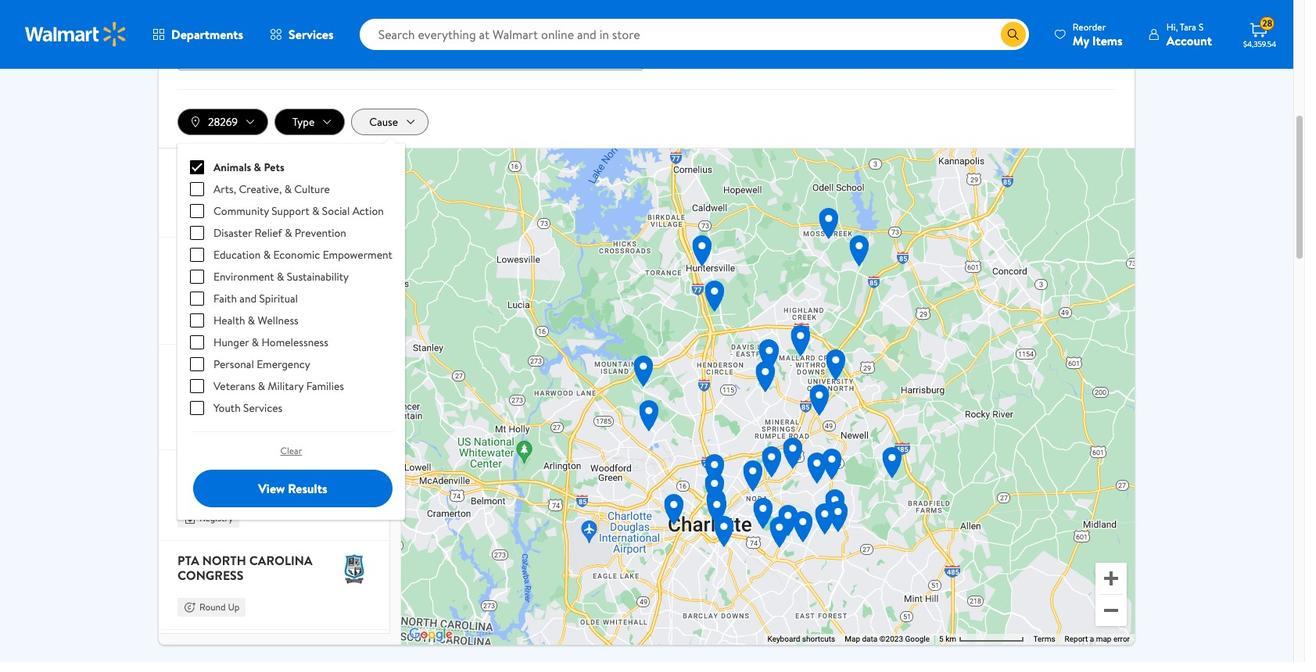 Task type: vqa. For each thing, say whether or not it's contained in the screenshot.
Faith and Spiritual checkbox
yes



Task type: locate. For each thing, give the bounding box(es) containing it.
0 vertical spatial community
[[214, 204, 269, 219]]

3 registry from the top
[[199, 512, 233, 525]]

community up disaster
[[214, 204, 269, 219]]

search charity or registry name element
[[178, 6, 647, 70]]

and
[[240, 291, 257, 307]]

1 vertical spatial homelessness
[[226, 390, 293, 405]]

1 vertical spatial action
[[178, 284, 209, 300]]

health
[[214, 313, 245, 329]]

Disaster Relief & Prevention checkbox
[[190, 226, 204, 240]]

1 vertical spatial round up
[[268, 315, 308, 329]]

0 vertical spatial action
[[353, 204, 384, 219]]

2 registry from the top
[[199, 421, 233, 434]]

2 vertical spatial registry
[[199, 512, 233, 525]]

registry down "faith"
[[199, 315, 233, 329]]

2 vertical spatial round up
[[199, 601, 240, 614]]

no
[[178, 462, 197, 479]]

action up empowerment at the top left
[[353, 204, 384, 219]]

up down congress
[[228, 601, 240, 614]]

community
[[214, 204, 269, 219], [178, 268, 233, 283]]

hunger down no
[[178, 481, 213, 496]]

hunger inside soul journers outreach ministries hunger & homelessness
[[178, 390, 213, 405]]

departments
[[171, 26, 243, 43]]

0 horizontal spatial services
[[243, 401, 283, 416]]

clear
[[280, 445, 302, 458]]

reorder my items
[[1073, 20, 1123, 49]]

no bounds ii hunger & homelessness
[[178, 462, 293, 496]]

1 registry from the top
[[199, 315, 233, 329]]

education
[[214, 247, 261, 263]]

1 vertical spatial round
[[268, 315, 294, 329]]

report
[[1065, 636, 1088, 644]]

Health & Wellness checkbox
[[190, 314, 204, 328]]

0 vertical spatial services
[[289, 26, 334, 43]]

0 horizontal spatial social
[[286, 268, 314, 283]]

youth services
[[214, 401, 283, 416]]

arts, creative, & culture
[[214, 182, 330, 197]]

1 horizontal spatial services
[[289, 26, 334, 43]]

raise a child of the carolinas
[[178, 160, 310, 191]]

5
[[940, 636, 944, 644]]

round up "hunger & homelessness"
[[268, 315, 294, 329]]

registry down youth on the left
[[199, 421, 233, 434]]

1 vertical spatial services
[[243, 401, 283, 416]]

services
[[289, 26, 334, 43], [243, 401, 283, 416]]

keyboard shortcuts
[[768, 636, 836, 644]]

registry up north
[[199, 512, 233, 525]]

2 vertical spatial round
[[199, 601, 226, 614]]

a
[[215, 160, 223, 177]]

culture
[[294, 182, 330, 197]]

round down congress
[[199, 601, 226, 614]]

support up faith and spiritual
[[236, 268, 274, 283]]

1 vertical spatial hunger
[[178, 390, 213, 405]]

social down education & economic empowerment
[[286, 268, 314, 283]]

&
[[254, 160, 261, 175], [284, 182, 292, 197], [312, 204, 320, 219], [285, 226, 292, 241], [263, 247, 271, 263], [276, 268, 284, 283], [277, 269, 284, 285], [248, 313, 255, 329], [252, 335, 259, 351], [258, 379, 265, 394], [216, 390, 223, 405], [216, 481, 223, 496]]

2 vertical spatial up
[[228, 601, 240, 614]]

a
[[1090, 636, 1095, 644]]

social
[[322, 204, 350, 219], [286, 268, 314, 283]]

spiritual
[[259, 291, 298, 307]]

0 vertical spatial registry
[[199, 315, 233, 329]]

0 vertical spatial up
[[228, 208, 240, 221]]

0 vertical spatial homelessness
[[262, 335, 328, 351]]

round up for child
[[199, 208, 240, 221]]

0 vertical spatial support
[[272, 204, 310, 219]]

round
[[199, 208, 226, 221], [268, 315, 294, 329], [199, 601, 226, 614]]

action
[[353, 204, 384, 219], [178, 284, 209, 300]]

0 horizontal spatial action
[[178, 284, 209, 300]]

group
[[190, 157, 393, 420]]

animals & pets
[[214, 160, 285, 175]]

1 vertical spatial social
[[286, 268, 314, 283]]

0 vertical spatial round up
[[199, 208, 240, 221]]

registry for community
[[199, 315, 233, 329]]

environment & sustainability
[[214, 269, 349, 285]]

hunger
[[214, 335, 249, 351], [178, 390, 213, 405], [178, 481, 213, 496]]

homelessness inside soul journers outreach ministries hunger & homelessness
[[226, 390, 293, 405]]

1 vertical spatial community
[[178, 268, 233, 283]]

round up down congress
[[199, 601, 240, 614]]

homelessness inside 'group'
[[262, 335, 328, 351]]

view results
[[258, 480, 327, 498]]

round up up disaster
[[199, 208, 240, 221]]

0 vertical spatial hunger
[[214, 335, 249, 351]]

registry
[[199, 315, 233, 329], [199, 421, 233, 434], [199, 512, 233, 525]]

report a map error link
[[1065, 636, 1130, 644]]

support
[[272, 204, 310, 219], [236, 268, 274, 283]]

up down "spiritual"
[[296, 315, 308, 329]]

action up health & wellness checkbox
[[178, 284, 209, 300]]

social inside green box solutions community support & social action
[[286, 268, 314, 283]]

type button
[[275, 109, 345, 135]]

0 vertical spatial social
[[322, 204, 350, 219]]

hunger down health
[[214, 335, 249, 351]]

homelessness inside no bounds ii hunger & homelessness
[[226, 481, 293, 496]]

0 vertical spatial round
[[199, 208, 226, 221]]

pta
[[178, 553, 199, 570]]

up up disaster
[[228, 208, 240, 221]]

data
[[862, 636, 878, 644]]

prevention
[[295, 226, 346, 241]]

1 horizontal spatial action
[[353, 204, 384, 219]]

terms link
[[1034, 636, 1056, 644]]

1 vertical spatial registry
[[199, 421, 233, 434]]

my
[[1073, 32, 1090, 49]]

empowerment
[[323, 247, 393, 263]]

economic
[[273, 247, 320, 263]]

account
[[1167, 32, 1213, 49]]

families
[[306, 379, 344, 394]]

1 vertical spatial support
[[236, 268, 274, 283]]

2 vertical spatial hunger
[[178, 481, 213, 496]]

Hunger & Homelessness checkbox
[[190, 336, 204, 350]]

support up disaster relief & prevention
[[272, 204, 310, 219]]

5 km
[[940, 636, 959, 644]]

hunger down ministries on the bottom
[[178, 390, 213, 405]]

carolinas
[[178, 174, 248, 191]]

s
[[1199, 20, 1204, 33]]

results
[[288, 480, 327, 498]]

2 vertical spatial homelessness
[[226, 481, 293, 496]]

social up prevention
[[322, 204, 350, 219]]

report a map error
[[1065, 636, 1130, 644]]

faith and spiritual
[[214, 291, 298, 307]]

community down green
[[178, 268, 233, 283]]

5 km button
[[935, 635, 1029, 646]]

community inside 'group'
[[214, 204, 269, 219]]

tara
[[1180, 20, 1197, 33]]

search icon image
[[1007, 28, 1020, 41]]

hunger inside no bounds ii hunger & homelessness
[[178, 481, 213, 496]]

Arts, Creative, & Culture checkbox
[[190, 182, 204, 197]]

registry for ministries
[[199, 421, 233, 434]]

1 vertical spatial up
[[296, 315, 308, 329]]

round up for carolina
[[199, 601, 240, 614]]

1 horizontal spatial social
[[322, 204, 350, 219]]

round up disaster relief & prevention option
[[199, 208, 226, 221]]

& inside soul journers outreach ministries hunger & homelessness
[[216, 390, 223, 405]]

veterans
[[214, 379, 255, 394]]

map region
[[401, 149, 1135, 646]]

cause
[[369, 114, 398, 130]]

round up down "spiritual"
[[268, 315, 308, 329]]

education & economic empowerment
[[214, 247, 393, 263]]

disaster relief & prevention
[[214, 226, 346, 241]]



Task type: describe. For each thing, give the bounding box(es) containing it.
animals
[[214, 160, 251, 175]]

journers
[[212, 356, 277, 373]]

child
[[226, 160, 264, 177]]

faith
[[214, 291, 237, 307]]

keyboard
[[768, 636, 801, 644]]

Faith and Spiritual checkbox
[[190, 292, 204, 306]]

keyboard shortcuts button
[[768, 635, 836, 646]]

Community Support & Social Action checkbox
[[190, 204, 204, 218]]

carolina
[[249, 553, 313, 570]]

Environment & Sustainability checkbox
[[190, 270, 204, 284]]

services button
[[257, 16, 347, 53]]

action inside green box solutions community support & social action
[[178, 284, 209, 300]]

support inside green box solutions community support & social action
[[236, 268, 274, 283]]

community inside green box solutions community support & social action
[[178, 268, 233, 283]]

personal emergency
[[214, 357, 310, 373]]

environment
[[214, 269, 274, 285]]

sustainability
[[287, 269, 349, 285]]

health & wellness
[[214, 313, 299, 329]]

registry for hunger
[[199, 512, 233, 525]]

green
[[178, 249, 219, 266]]

map
[[1096, 636, 1112, 644]]

Search search field
[[360, 19, 1029, 50]]

28269 button
[[178, 109, 268, 135]]

map data ©2023 google
[[845, 636, 930, 644]]

hi,
[[1167, 20, 1178, 33]]

28
[[1263, 17, 1273, 30]]

services inside dropdown button
[[289, 26, 334, 43]]

box
[[222, 249, 247, 266]]

wellness
[[258, 313, 299, 329]]

shortcuts
[[802, 636, 836, 644]]

creative,
[[239, 182, 282, 197]]

error
[[1114, 636, 1130, 644]]

view results button
[[193, 470, 393, 508]]

google image
[[405, 625, 457, 646]]

©2023
[[880, 636, 904, 644]]

cause button
[[351, 109, 429, 135]]

pta north carolina congress
[[178, 553, 313, 584]]

outreach
[[280, 356, 348, 373]]

28269
[[208, 114, 238, 130]]

north
[[202, 553, 246, 570]]

soul journers outreach ministries hunger & homelessness
[[178, 356, 348, 405]]

Animals & Pets checkbox
[[190, 161, 204, 175]]

Walmart Site-Wide search field
[[360, 19, 1029, 50]]

view
[[258, 480, 285, 498]]

bounds
[[200, 462, 252, 479]]

hi, tara s account
[[1167, 20, 1213, 49]]

youth
[[214, 401, 241, 416]]

departments button
[[139, 16, 257, 53]]

walmart image
[[25, 22, 127, 47]]

military
[[268, 379, 304, 394]]

google
[[906, 636, 930, 644]]

community support & social action
[[214, 204, 384, 219]]

ministries
[[178, 371, 245, 388]]

items
[[1093, 32, 1123, 49]]

& inside no bounds ii hunger & homelessness
[[216, 481, 223, 496]]

& inside green box solutions community support & social action
[[276, 268, 284, 283]]

reorder
[[1073, 20, 1106, 33]]

disaster
[[214, 226, 252, 241]]

map
[[845, 636, 861, 644]]

clear button
[[190, 439, 393, 464]]

Personal Emergency checkbox
[[190, 358, 204, 372]]

raise
[[178, 160, 212, 177]]

Search charity or registry name text field
[[178, 27, 644, 70]]

veterans & military families
[[214, 379, 344, 394]]

terms
[[1034, 636, 1056, 644]]

support inside 'group'
[[272, 204, 310, 219]]

solutions
[[250, 249, 319, 266]]

the
[[286, 160, 310, 177]]

Education & Economic Empowerment checkbox
[[190, 248, 204, 262]]

ii
[[255, 462, 263, 479]]

pets
[[264, 160, 285, 175]]

arts,
[[214, 182, 236, 197]]

round for child
[[199, 208, 226, 221]]

social inside 'group'
[[322, 204, 350, 219]]

green box solutions community support & social action
[[178, 249, 319, 300]]

personal
[[214, 357, 254, 373]]

group containing animals & pets
[[190, 157, 393, 420]]

Veterans & Military Families checkbox
[[190, 380, 204, 394]]

relief
[[255, 226, 282, 241]]

type
[[293, 114, 315, 130]]

soul
[[178, 356, 210, 373]]

up for carolina
[[228, 601, 240, 614]]

action inside 'group'
[[353, 204, 384, 219]]

up for child
[[228, 208, 240, 221]]

km
[[946, 636, 957, 644]]

of
[[267, 160, 284, 177]]

hunger & homelessness
[[214, 335, 328, 351]]

$4,359.54
[[1244, 38, 1277, 49]]

round for carolina
[[199, 601, 226, 614]]

Youth Services checkbox
[[190, 402, 204, 416]]



